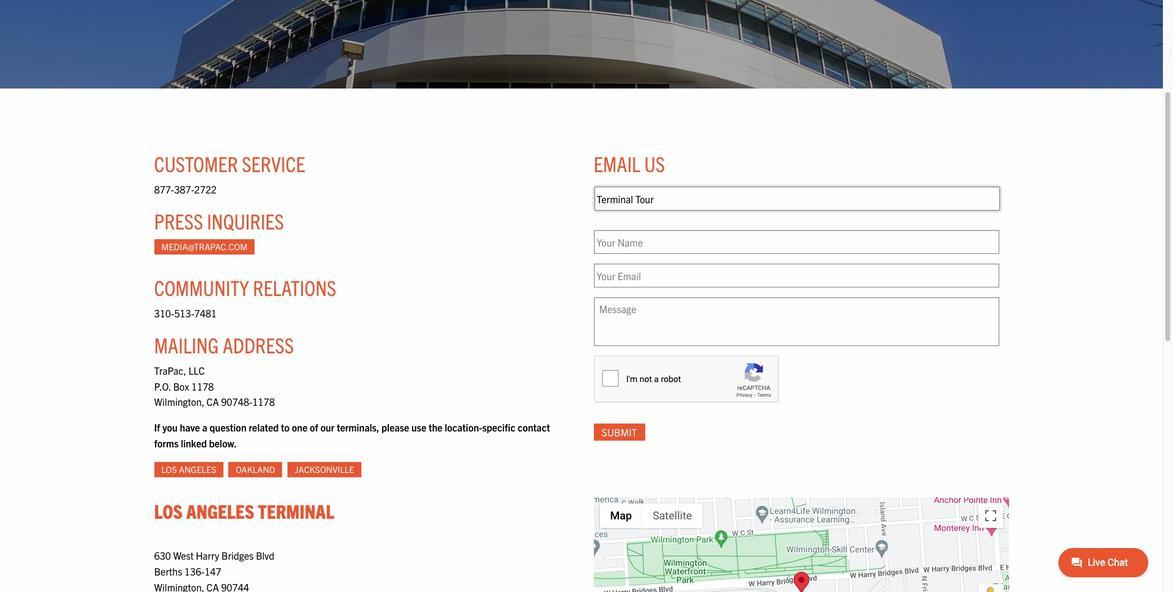 Task type: locate. For each thing, give the bounding box(es) containing it.
1178
[[191, 380, 214, 392], [252, 396, 275, 408]]

los up 630
[[154, 499, 183, 523]]

press inquiries
[[154, 208, 284, 234]]

bridges
[[222, 550, 254, 562]]

los angeles
[[161, 464, 216, 475]]

877-387-2722
[[154, 183, 217, 196]]

angeles up harry
[[186, 499, 254, 523]]

1 vertical spatial angeles
[[186, 499, 254, 523]]

1 vertical spatial 1178
[[252, 396, 275, 408]]

angeles inside the 'los angeles' link
[[179, 464, 216, 475]]

jacksonville
[[295, 464, 354, 475]]

oakland link
[[229, 462, 282, 478]]

linked
[[181, 437, 207, 449]]

ca
[[207, 396, 219, 408]]

angeles for los angeles terminal
[[186, 499, 254, 523]]

menu bar
[[600, 504, 703, 528]]

136-
[[184, 565, 205, 578]]

media@trapac.com link
[[154, 239, 255, 255]]

los inside the 'los angeles' link
[[161, 464, 177, 475]]

los down forms
[[161, 464, 177, 475]]

you
[[162, 421, 178, 434]]

menu bar containing map
[[600, 504, 703, 528]]

question
[[210, 421, 247, 434]]

1 vertical spatial los
[[154, 499, 183, 523]]

0 vertical spatial angeles
[[179, 464, 216, 475]]

0 vertical spatial los
[[161, 464, 177, 475]]

the
[[429, 421, 443, 434]]

map
[[610, 509, 632, 522]]

p.o.
[[154, 380, 171, 392]]

if you have a question related to one of our terminals, please use the location-specific contact forms linked below.
[[154, 421, 550, 449]]

terminals,
[[337, 421, 379, 434]]

0 vertical spatial 1178
[[191, 380, 214, 392]]

angeles down the 'linked' in the bottom of the page
[[179, 464, 216, 475]]

blvd
[[256, 550, 275, 562]]

address
[[223, 332, 294, 358]]

satellite
[[653, 509, 692, 522]]

1178 down llc
[[191, 380, 214, 392]]

main content
[[142, 125, 1139, 592]]

None submit
[[594, 424, 645, 441]]

90748-
[[221, 396, 252, 408]]

513-
[[174, 307, 194, 320]]

310-
[[154, 307, 174, 320]]

trapac, llc p.o. box 1178 wilmington, ca 90748-1178
[[154, 365, 275, 408]]

map region
[[513, 454, 1139, 592]]

387-
[[174, 183, 194, 196]]

Your Email text field
[[594, 264, 999, 288]]

los angeles link
[[154, 462, 224, 478]]

7481
[[194, 307, 217, 320]]

mailing address
[[154, 332, 294, 358]]

angeles
[[179, 464, 216, 475], [186, 499, 254, 523]]

map button
[[600, 504, 642, 528]]

los
[[161, 464, 177, 475], [154, 499, 183, 523]]

one
[[292, 421, 308, 434]]

oakland
[[236, 464, 275, 475]]

los for los angeles terminal
[[154, 499, 183, 523]]

angeles for los angeles
[[179, 464, 216, 475]]

1 horizontal spatial 1178
[[252, 396, 275, 408]]

1178 up related
[[252, 396, 275, 408]]

media@trapac.com
[[161, 241, 248, 252]]

have
[[180, 421, 200, 434]]

press
[[154, 208, 203, 234]]

below.
[[209, 437, 237, 449]]

menu bar inside main content
[[600, 504, 703, 528]]



Task type: describe. For each thing, give the bounding box(es) containing it.
inquiries
[[207, 208, 284, 234]]

los angeles terminal
[[154, 499, 334, 523]]

email us
[[594, 150, 665, 177]]

630 west harry bridges blvd berths 136-147
[[154, 550, 275, 578]]

mailing
[[154, 332, 219, 358]]

Your Name text field
[[594, 230, 999, 254]]

0 horizontal spatial 1178
[[191, 380, 214, 392]]

contact
[[518, 421, 550, 434]]

jacksonville link
[[288, 462, 361, 478]]

630
[[154, 550, 171, 562]]

harry
[[196, 550, 219, 562]]

our
[[321, 421, 335, 434]]

please
[[382, 421, 409, 434]]

location-
[[445, 421, 482, 434]]

west
[[173, 550, 194, 562]]

wilmington,
[[154, 396, 204, 408]]

customer service
[[154, 150, 305, 177]]

trapac,
[[154, 365, 186, 377]]

relations
[[253, 274, 336, 301]]

los for los angeles
[[161, 464, 177, 475]]

specific
[[482, 421, 516, 434]]

of
[[310, 421, 318, 434]]

terminal
[[258, 499, 334, 523]]

customer
[[154, 150, 238, 177]]

877-
[[154, 183, 174, 196]]

2722
[[194, 183, 217, 196]]

use
[[412, 421, 427, 434]]

us
[[645, 150, 665, 177]]

service
[[242, 150, 305, 177]]

email
[[594, 150, 641, 177]]

147
[[205, 565, 221, 578]]

310-513-7481
[[154, 307, 217, 320]]

forms
[[154, 437, 179, 449]]

related
[[249, 421, 279, 434]]

a
[[202, 421, 207, 434]]

if
[[154, 421, 160, 434]]

satellite button
[[642, 504, 703, 528]]

llc
[[188, 365, 205, 377]]

community
[[154, 274, 249, 301]]

main content containing customer service
[[142, 125, 1139, 592]]

berths
[[154, 565, 182, 578]]

box
[[173, 380, 189, 392]]

Message text field
[[594, 298, 999, 346]]

community relations
[[154, 274, 336, 301]]

to
[[281, 421, 290, 434]]



Task type: vqa. For each thing, say whether or not it's contained in the screenshot.
the leftmost control
no



